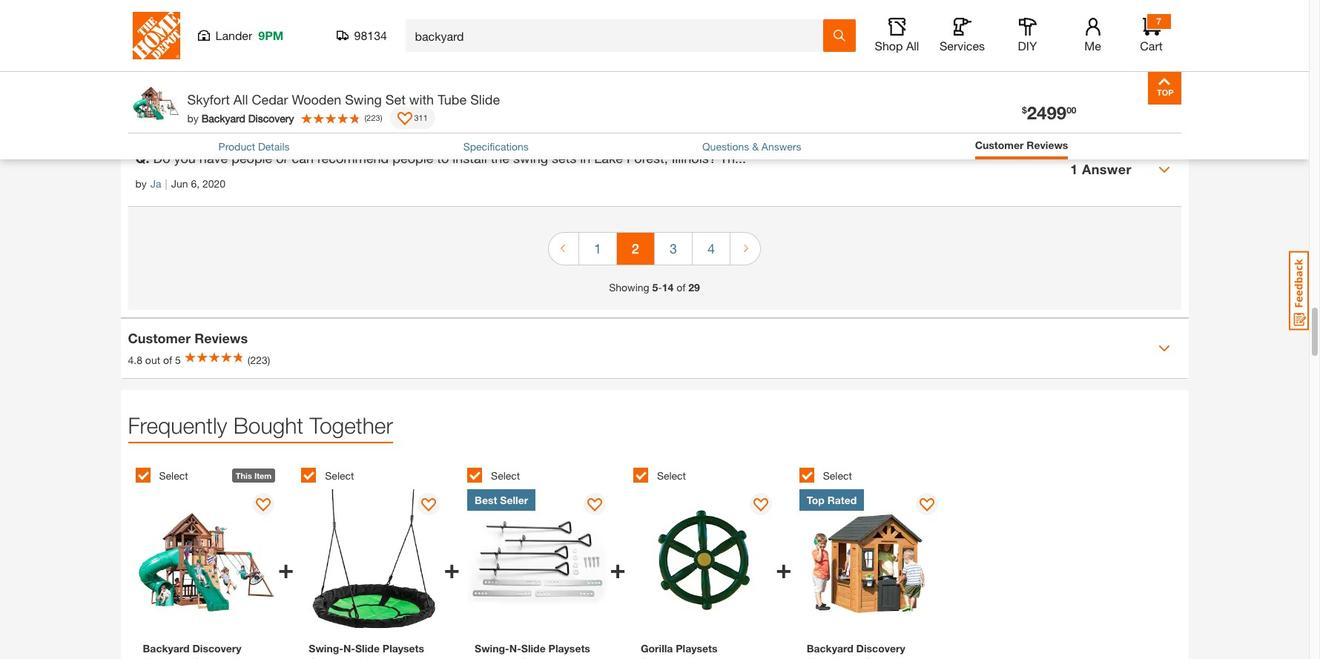 Task type: describe. For each thing, give the bounding box(es) containing it.
boxes
[[221, 3, 257, 19]]

display image inside 311 dropdown button
[[397, 112, 412, 127]]

top button
[[1148, 71, 1181, 105]]

select for 4 / 5 group
[[657, 470, 686, 483]]

top
[[807, 494, 825, 506]]

or
[[276, 150, 288, 166]]

cedar
[[252, 91, 288, 108]]

in?
[[351, 3, 369, 19]]

how
[[153, 3, 181, 19]]

this item
[[236, 471, 272, 480]]

by joe | jan 22, 2021
[[135, 104, 237, 116]]

q: for q: do you have people or can recommend people to install the swing sets in lake forest, illinois? th...
[[135, 150, 149, 166]]

product image image
[[132, 79, 180, 127]]

many
[[184, 3, 217, 19]]

select for 5 / 5 group
[[823, 470, 852, 483]]

4 link
[[693, 233, 730, 265]]

playsets for swing-n-slide playsets "link" within the 3 / 5 group
[[549, 642, 590, 655]]

-
[[658, 281, 662, 293]]

q: for q: how many boxes is this shipped in? will it all fit in a 1/2 ton pickup truck?
[[135, 3, 149, 19]]

item
[[254, 471, 272, 480]]

swing-n-slide playsets for swing-n-slide playsets "link" inside 2 / 5 group
[[309, 642, 424, 655]]

skyfort all cedar wooden swing set with tube slide
[[187, 91, 500, 108]]

tube
[[438, 91, 467, 108]]

slide for swing-n-slide playsets "link" within the 3 / 5 group
[[521, 642, 546, 655]]

swing- for swing-n-slide playsets "link" inside 2 / 5 group
[[309, 642, 343, 655]]

joe button
[[150, 102, 167, 118]]

a
[[454, 3, 461, 19]]

showing
[[609, 281, 649, 293]]

What can we help you find today? search field
[[415, 20, 822, 51]]

29
[[688, 281, 700, 293]]

1 answer for q: how many boxes is this shipped in? will it all fit in a 1/2 ton pickup truck?
[[1070, 14, 1132, 31]]

by ja | jun 6, 2020
[[135, 177, 226, 190]]

th...
[[720, 150, 746, 166]]

+ for 3 / 5 group at the bottom of page
[[610, 552, 626, 584]]

4.8
[[128, 354, 142, 367]]

product details
[[218, 140, 290, 153]]

me
[[1085, 39, 1101, 53]]

by for how
[[135, 30, 147, 43]]

ships wheel image
[[633, 489, 776, 632]]

used?
[[386, 76, 422, 92]]

questions & answers
[[702, 140, 801, 153]]

swing-n-slide playsets for swing-n-slide playsets "link" within the 3 / 5 group
[[475, 642, 590, 655]]

product
[[218, 140, 255, 153]]

0 vertical spatial in
[[440, 3, 450, 19]]

1 horizontal spatial 5
[[652, 281, 658, 293]]

best
[[475, 494, 497, 506]]

dave
[[150, 30, 175, 43]]

jan for many
[[185, 30, 202, 43]]

223
[[367, 113, 380, 122]]

22,
[[197, 104, 211, 116]]

enough?
[[541, 76, 593, 92]]

0 vertical spatial it
[[397, 3, 404, 19]]

0 horizontal spatial can
[[292, 150, 314, 166]]

ton
[[488, 3, 507, 19]]

shipped
[[299, 3, 347, 19]]

do
[[153, 150, 170, 166]]

14
[[662, 281, 674, 293]]

+ inside 1 / 5 group
[[278, 552, 294, 584]]

sweetwater outdoor wooden playhouse with kitchen image
[[799, 489, 942, 632]]

answers
[[762, 140, 801, 153]]

playsets inside 4 / 5 group
[[676, 642, 718, 655]]

you
[[174, 150, 196, 166]]

0 horizontal spatial customer reviews
[[128, 330, 248, 347]]

stain
[[490, 76, 518, 92]]

out
[[145, 354, 160, 367]]

forest,
[[627, 150, 668, 166]]

me button
[[1069, 18, 1117, 53]]

caret image inside questions element
[[1158, 164, 1170, 176]]

1 vertical spatial the
[[491, 150, 510, 166]]

1 people from the left
[[232, 150, 272, 166]]

select for 1 / 5 group
[[159, 470, 188, 483]]

jun
[[171, 177, 188, 190]]

rated
[[827, 494, 857, 506]]

frequently bought together
[[128, 412, 393, 438]]

is
[[261, 3, 270, 19]]

illinois?
[[672, 150, 716, 166]]

cart 7
[[1140, 16, 1163, 53]]

0 horizontal spatial backyard
[[202, 112, 245, 124]]

fit
[[425, 3, 436, 19]]

+ for 2 / 5 group
[[444, 552, 460, 584]]

best seller
[[475, 494, 528, 506]]

(223)
[[248, 354, 270, 367]]

by down skyfort
[[187, 112, 199, 124]]

by backyard discovery
[[187, 112, 294, 124]]

lander 9pm
[[215, 28, 284, 42]]

2499
[[1027, 102, 1067, 123]]

dave button
[[150, 29, 175, 44]]

display image inside 4 / 5 group
[[754, 498, 768, 513]]

+ for 4 / 5 group
[[776, 552, 792, 584]]

q: how many boxes is this shipped in? will it all fit in a 1/2 ton pickup truck?
[[135, 3, 592, 19]]

0 horizontal spatial it
[[331, 76, 338, 92]]

0 vertical spatial customer reviews
[[975, 139, 1068, 151]]

1 for do you have people or can recommend people to install the swing sets in lake forest, illinois? th...
[[1070, 161, 1078, 177]]

gorilla
[[641, 642, 673, 655]]

q: for q: does this need sealed before it can be used? or will the stain be enough?
[[135, 76, 149, 92]]

3 link
[[655, 233, 692, 265]]

services button
[[939, 18, 986, 53]]

recommend
[[317, 150, 389, 166]]

select for 3 / 5 group at the bottom of page
[[491, 470, 520, 483]]

| for how
[[179, 30, 181, 43]]

4
[[708, 240, 715, 256]]

n- for swing-n-slide playsets "link" within the 3 / 5 group
[[509, 642, 521, 655]]

by for do
[[135, 177, 147, 190]]

sets
[[552, 150, 577, 166]]

(
[[364, 113, 367, 122]]

will
[[444, 76, 464, 92]]

2021 for boxes
[[222, 30, 245, 43]]

questions
[[702, 140, 749, 153]]

&
[[752, 140, 759, 153]]

by for does
[[135, 104, 147, 116]]

q: do you have people or can recommend people to install the swing sets in lake forest, illinois? th...
[[135, 150, 746, 166]]

2020
[[202, 177, 226, 190]]

will
[[372, 3, 394, 19]]

navigation containing 1
[[548, 222, 761, 279]]

shop
[[875, 39, 903, 53]]

pickup
[[511, 3, 551, 19]]

1 / 5 group
[[135, 460, 294, 659]]

00
[[1067, 105, 1077, 116]]

the home depot logo image
[[132, 12, 180, 59]]

1 horizontal spatial in
[[580, 150, 591, 166]]



Task type: locate. For each thing, give the bounding box(es) containing it.
5 left the 14
[[652, 281, 658, 293]]

by left joe button on the top left
[[135, 104, 147, 116]]

0 horizontal spatial 5
[[175, 354, 181, 367]]

playsets
[[383, 642, 424, 655], [549, 642, 590, 655], [676, 642, 718, 655]]

1 vertical spatial 1 answer
[[1070, 161, 1132, 177]]

swing-n-slide playsets link inside 2 / 5 group
[[309, 642, 436, 659]]

swing-n-slide playsets
[[309, 642, 424, 655], [475, 642, 590, 655]]

n-
[[343, 642, 355, 655], [509, 642, 521, 655]]

$
[[1022, 105, 1027, 116]]

1 vertical spatial backyard
[[807, 642, 853, 655]]

1 horizontal spatial can
[[342, 76, 363, 92]]

2 caret image from the top
[[1158, 342, 1170, 354]]

all
[[408, 3, 421, 19]]

2 display image from the left
[[754, 498, 768, 513]]

0 vertical spatial caret image
[[1158, 164, 1170, 176]]

0 vertical spatial the
[[467, 76, 486, 92]]

select for 2 / 5 group
[[325, 470, 354, 483]]

6,
[[191, 177, 200, 190]]

2 be from the left
[[522, 76, 537, 92]]

jan left 22,
[[177, 104, 194, 116]]

1 vertical spatial of
[[163, 354, 172, 367]]

customer reviews
[[975, 139, 1068, 151], [128, 330, 248, 347]]

q:
[[135, 3, 149, 19], [135, 76, 149, 92], [135, 150, 149, 166]]

1 + from the left
[[278, 552, 294, 584]]

1 vertical spatial customer
[[128, 330, 191, 347]]

2 swing- from the left
[[475, 642, 509, 655]]

slide
[[470, 91, 500, 108], [355, 642, 380, 655], [521, 642, 546, 655]]

0 vertical spatial of
[[677, 281, 686, 293]]

|
[[179, 30, 181, 43], [171, 104, 173, 116], [165, 177, 167, 190]]

3 select from the left
[[491, 470, 520, 483]]

1 vertical spatial all
[[234, 91, 248, 108]]

q: left how on the top of page
[[135, 3, 149, 19]]

4 + from the left
[[776, 552, 792, 584]]

green nest swing image
[[301, 489, 444, 632]]

3 + from the left
[[610, 552, 626, 584]]

2 horizontal spatial display image
[[920, 498, 934, 513]]

0 horizontal spatial playsets
[[383, 642, 424, 655]]

1/2
[[465, 3, 484, 19]]

n- inside 2 / 5 group
[[343, 642, 355, 655]]

1 n- from the left
[[343, 642, 355, 655]]

0 vertical spatial 1
[[1070, 14, 1078, 31]]

3 / 5 group
[[467, 460, 626, 659]]

can right wooden
[[342, 76, 363, 92]]

0 vertical spatial 1 answer
[[1070, 14, 1132, 31]]

0 vertical spatial discovery
[[248, 112, 294, 124]]

0 horizontal spatial swing-n-slide playsets link
[[309, 642, 436, 659]]

2 + from the left
[[444, 552, 460, 584]]

1 horizontal spatial discovery
[[856, 642, 905, 655]]

7
[[1156, 16, 1161, 27]]

1 horizontal spatial customer
[[975, 139, 1024, 151]]

1 vertical spatial answer
[[1082, 161, 1132, 177]]

1 horizontal spatial n-
[[509, 642, 521, 655]]

0 horizontal spatial people
[[232, 150, 272, 166]]

1 answer for q: do you have people or can recommend people to install the swing sets in lake forest, illinois? th...
[[1070, 161, 1132, 177]]

1 horizontal spatial it
[[397, 3, 404, 19]]

0 horizontal spatial slide
[[355, 642, 380, 655]]

9pm
[[258, 28, 284, 42]]

2 horizontal spatial playsets
[[676, 642, 718, 655]]

n- for swing-n-slide playsets "link" inside 2 / 5 group
[[343, 642, 355, 655]]

truck?
[[555, 3, 592, 19]]

seller
[[500, 494, 528, 506]]

swing-n-slide playsets inside 3 / 5 group
[[475, 642, 590, 655]]

reviews down 2499
[[1027, 139, 1068, 151]]

questions & answers button
[[702, 139, 801, 154], [702, 139, 801, 154]]

to
[[437, 150, 449, 166]]

all right shop
[[906, 39, 919, 53]]

2 vertical spatial q:
[[135, 150, 149, 166]]

0 horizontal spatial swing-n-slide playsets
[[309, 642, 424, 655]]

this right is
[[274, 3, 295, 19]]

0 vertical spatial customer
[[975, 139, 1024, 151]]

1 vertical spatial customer reviews
[[128, 330, 248, 347]]

3 display image from the left
[[920, 498, 934, 513]]

1 answer down the 00
[[1070, 161, 1132, 177]]

98134
[[354, 28, 387, 42]]

1 vertical spatial 5
[[175, 354, 181, 367]]

customer reviews down $
[[975, 139, 1068, 151]]

0 horizontal spatial |
[[165, 177, 167, 190]]

it right before
[[331, 76, 338, 92]]

3 q: from the top
[[135, 150, 149, 166]]

feedback link image
[[1289, 251, 1309, 331]]

1 horizontal spatial people
[[393, 150, 433, 166]]

gorilla playsets link
[[641, 642, 768, 659]]

1 horizontal spatial reviews
[[1027, 139, 1068, 151]]

5 select from the left
[[823, 470, 852, 483]]

swing-n-slide playsets inside 2 / 5 group
[[309, 642, 424, 655]]

1
[[1070, 14, 1078, 31], [1070, 161, 1078, 177], [594, 240, 601, 256]]

| right the dave button
[[179, 30, 181, 43]]

1 be from the left
[[367, 76, 382, 92]]

jan for this
[[177, 104, 194, 116]]

all up by backyard discovery
[[234, 91, 248, 108]]

1 vertical spatial in
[[580, 150, 591, 166]]

by
[[135, 30, 147, 43], [135, 104, 147, 116], [187, 112, 199, 124], [135, 177, 147, 190]]

shop all
[[875, 39, 919, 53]]

1 horizontal spatial this
[[274, 3, 295, 19]]

1 horizontal spatial slide
[[470, 91, 500, 108]]

0 vertical spatial 2021
[[222, 30, 245, 43]]

set
[[386, 91, 406, 108]]

by left the dave button
[[135, 30, 147, 43]]

2 swing-n-slide playsets link from the left
[[475, 642, 602, 659]]

2 q: from the top
[[135, 76, 149, 92]]

5 / 5 group
[[799, 460, 958, 659]]

0 horizontal spatial n-
[[343, 642, 355, 655]]

select inside 2 / 5 group
[[325, 470, 354, 483]]

1 answer from the top
[[1082, 14, 1132, 31]]

swing
[[513, 150, 548, 166]]

3
[[670, 240, 677, 256]]

swing- inside 2 / 5 group
[[309, 642, 343, 655]]

the
[[467, 76, 486, 92], [491, 150, 510, 166]]

0 horizontal spatial swing-
[[309, 642, 343, 655]]

98134 button
[[336, 28, 388, 43]]

discovery inside 5 / 5 group
[[856, 642, 905, 655]]

2 people from the left
[[393, 150, 433, 166]]

skyfort
[[187, 91, 230, 108]]

$ 2499 00
[[1022, 102, 1077, 123]]

1 horizontal spatial playsets
[[549, 642, 590, 655]]

0 horizontal spatial be
[[367, 76, 382, 92]]

have
[[199, 150, 228, 166]]

1 vertical spatial discovery
[[856, 642, 905, 655]]

0 vertical spatial |
[[179, 30, 181, 43]]

1 vertical spatial it
[[331, 76, 338, 92]]

2 1 answer from the top
[[1070, 161, 1132, 177]]

ja button
[[150, 176, 161, 191]]

diy
[[1018, 39, 1037, 53]]

1 horizontal spatial all
[[906, 39, 919, 53]]

4 / 5 group
[[633, 460, 792, 659]]

product details button
[[218, 139, 290, 154], [218, 139, 290, 154]]

1 horizontal spatial |
[[171, 104, 173, 116]]

this
[[236, 471, 252, 480]]

together
[[310, 412, 393, 438]]

11,
[[204, 30, 219, 43]]

0 horizontal spatial of
[[163, 354, 172, 367]]

2021
[[222, 30, 245, 43], [214, 104, 237, 116]]

( 223 )
[[364, 113, 382, 122]]

navigation
[[548, 222, 761, 279]]

0 horizontal spatial display image
[[256, 498, 270, 513]]

1 vertical spatial 1
[[1070, 161, 1078, 177]]

customer reviews up 4.8 out of 5
[[128, 330, 248, 347]]

diy button
[[1004, 18, 1051, 53]]

+ inside 4 / 5 group
[[776, 552, 792, 584]]

1 vertical spatial 2021
[[214, 104, 237, 116]]

in right sets
[[580, 150, 591, 166]]

people left to
[[393, 150, 433, 166]]

1 horizontal spatial the
[[491, 150, 510, 166]]

1 horizontal spatial be
[[522, 76, 537, 92]]

| for do
[[165, 177, 167, 190]]

display image inside 1 / 5 group
[[256, 498, 270, 513]]

n- inside 3 / 5 group
[[509, 642, 521, 655]]

people left the or
[[232, 150, 272, 166]]

details
[[258, 140, 290, 153]]

1 vertical spatial caret image
[[1158, 342, 1170, 354]]

1 vertical spatial q:
[[135, 76, 149, 92]]

1 horizontal spatial customer reviews
[[975, 139, 1068, 151]]

gorilla playsets
[[641, 642, 718, 655]]

+ inside 3 / 5 group
[[610, 552, 626, 584]]

1 display image from the left
[[256, 498, 270, 513]]

select inside 1 / 5 group
[[159, 470, 188, 483]]

0 vertical spatial 5
[[652, 281, 658, 293]]

select inside 3 / 5 group
[[491, 470, 520, 483]]

be left set
[[367, 76, 382, 92]]

customer up 4.8 out of 5
[[128, 330, 191, 347]]

1 caret image from the top
[[1158, 164, 1170, 176]]

0 horizontal spatial this
[[188, 76, 209, 92]]

questions element
[[128, 0, 1181, 207]]

1 link
[[579, 233, 616, 265]]

2 horizontal spatial |
[[179, 30, 181, 43]]

1 vertical spatial can
[[292, 150, 314, 166]]

311
[[414, 113, 428, 122]]

services
[[940, 39, 985, 53]]

0 horizontal spatial in
[[440, 3, 450, 19]]

in left a
[[440, 3, 450, 19]]

1 swing-n-slide playsets link from the left
[[309, 642, 436, 659]]

| right ja
[[165, 177, 167, 190]]

1 vertical spatial |
[[171, 104, 173, 116]]

1 horizontal spatial display image
[[754, 498, 768, 513]]

swing- for swing-n-slide playsets "link" within the 3 / 5 group
[[475, 642, 509, 655]]

need
[[213, 76, 242, 92]]

1 q: from the top
[[135, 3, 149, 19]]

playsets inside 2 / 5 group
[[383, 642, 424, 655]]

4.8 out of 5
[[128, 354, 181, 367]]

1 horizontal spatial swing-
[[475, 642, 509, 655]]

does
[[153, 76, 184, 92]]

customer down $
[[975, 139, 1024, 151]]

swing-n-slide playsets link inside 3 / 5 group
[[475, 642, 602, 659]]

2021 for need
[[214, 104, 237, 116]]

in
[[440, 3, 450, 19], [580, 150, 591, 166]]

2021 right 22,
[[214, 104, 237, 116]]

1 horizontal spatial swing-n-slide playsets link
[[475, 642, 602, 659]]

can
[[342, 76, 363, 92], [292, 150, 314, 166]]

1 for how many boxes is this shipped in? will it all fit in a 1/2 ton pickup truck?
[[1070, 14, 1078, 31]]

or
[[426, 76, 441, 92]]

the right will
[[467, 76, 486, 92]]

reviews up (223)
[[194, 330, 248, 347]]

backyard inside 5 / 5 group
[[807, 642, 853, 655]]

2 horizontal spatial display image
[[588, 498, 602, 513]]

2 vertical spatial |
[[165, 177, 167, 190]]

4 select from the left
[[657, 470, 686, 483]]

311 button
[[390, 107, 435, 129]]

the right install
[[491, 150, 510, 166]]

display image
[[397, 112, 412, 127], [422, 498, 436, 513], [588, 498, 602, 513]]

cart
[[1140, 39, 1163, 53]]

0 horizontal spatial discovery
[[248, 112, 294, 124]]

display image
[[256, 498, 270, 513], [754, 498, 768, 513], [920, 498, 934, 513]]

frequently
[[128, 412, 227, 438]]

of right out
[[163, 354, 172, 367]]

1 horizontal spatial of
[[677, 281, 686, 293]]

0 vertical spatial can
[[342, 76, 363, 92]]

playsets inside 3 / 5 group
[[549, 642, 590, 655]]

1 select from the left
[[159, 470, 188, 483]]

slide for swing-n-slide playsets "link" inside 2 / 5 group
[[355, 642, 380, 655]]

display image inside 2 / 5 group
[[422, 498, 436, 513]]

be right stain
[[522, 76, 537, 92]]

)
[[380, 113, 382, 122]]

0 horizontal spatial the
[[467, 76, 486, 92]]

5 right out
[[175, 354, 181, 367]]

1 vertical spatial jan
[[177, 104, 194, 116]]

all for shop
[[906, 39, 919, 53]]

install
[[453, 150, 487, 166]]

jan left 11,
[[185, 30, 202, 43]]

1 swing-n-slide playsets from the left
[[309, 642, 424, 655]]

2 answer from the top
[[1082, 161, 1132, 177]]

backyard discovery
[[807, 642, 905, 655]]

2021 right 11,
[[222, 30, 245, 43]]

this up 22,
[[188, 76, 209, 92]]

0 horizontal spatial customer
[[128, 330, 191, 347]]

slide inside 3 / 5 group
[[521, 642, 546, 655]]

0 vertical spatial reviews
[[1027, 139, 1068, 151]]

all inside button
[[906, 39, 919, 53]]

| for does
[[171, 104, 173, 116]]

2 playsets from the left
[[549, 642, 590, 655]]

display image inside 5 / 5 group
[[920, 498, 934, 513]]

can right the or
[[292, 150, 314, 166]]

3 playsets from the left
[[676, 642, 718, 655]]

0 vertical spatial answer
[[1082, 14, 1132, 31]]

by left ja
[[135, 177, 147, 190]]

2 / 5 group
[[301, 460, 460, 659]]

0 horizontal spatial reviews
[[194, 330, 248, 347]]

0 vertical spatial this
[[274, 3, 295, 19]]

before
[[289, 76, 327, 92]]

this
[[274, 3, 295, 19], [188, 76, 209, 92]]

0 vertical spatial all
[[906, 39, 919, 53]]

ja
[[150, 177, 161, 190]]

slide inside 2 / 5 group
[[355, 642, 380, 655]]

1 answer up me
[[1070, 14, 1132, 31]]

customer reviews button
[[975, 137, 1068, 156], [975, 137, 1068, 153]]

0 vertical spatial backyard
[[202, 112, 245, 124]]

it left all
[[397, 3, 404, 19]]

bought
[[233, 412, 304, 438]]

2 horizontal spatial slide
[[521, 642, 546, 655]]

0 horizontal spatial display image
[[397, 112, 412, 127]]

playsets for swing-n-slide playsets "link" inside 2 / 5 group
[[383, 642, 424, 655]]

q: left do
[[135, 150, 149, 166]]

1 vertical spatial this
[[188, 76, 209, 92]]

select inside 5 / 5 group
[[823, 470, 852, 483]]

0 vertical spatial jan
[[185, 30, 202, 43]]

q: left does
[[135, 76, 149, 92]]

0 vertical spatial q:
[[135, 3, 149, 19]]

1 horizontal spatial swing-n-slide playsets
[[475, 642, 590, 655]]

anchor-it ground anchors kit image
[[467, 489, 610, 632]]

1 1 answer from the top
[[1070, 14, 1132, 31]]

1 horizontal spatial backyard
[[807, 642, 853, 655]]

answer for do you have people or can recommend people to install the swing sets in lake forest, illinois? th...
[[1082, 161, 1132, 177]]

q: does this need sealed before it can be used? or will the stain be enough?
[[135, 76, 593, 92]]

2 vertical spatial 1
[[594, 240, 601, 256]]

all for skyfort
[[234, 91, 248, 108]]

1 playsets from the left
[[383, 642, 424, 655]]

1 horizontal spatial display image
[[422, 498, 436, 513]]

+ inside 2 / 5 group
[[444, 552, 460, 584]]

swing
[[345, 91, 382, 108]]

backyard discovery link
[[807, 642, 934, 659]]

2 swing-n-slide playsets from the left
[[475, 642, 590, 655]]

lander
[[215, 28, 252, 42]]

0 horizontal spatial all
[[234, 91, 248, 108]]

select inside 4 / 5 group
[[657, 470, 686, 483]]

2 n- from the left
[[509, 642, 521, 655]]

swing- inside 3 / 5 group
[[475, 642, 509, 655]]

of right the 14
[[677, 281, 686, 293]]

1 vertical spatial reviews
[[194, 330, 248, 347]]

answer for how many boxes is this shipped in? will it all fit in a 1/2 ton pickup truck?
[[1082, 14, 1132, 31]]

1 swing- from the left
[[309, 642, 343, 655]]

sealed
[[246, 76, 285, 92]]

2 select from the left
[[325, 470, 354, 483]]

| right joe button on the top left
[[171, 104, 173, 116]]

of
[[677, 281, 686, 293], [163, 354, 172, 367]]

caret image
[[1158, 164, 1170, 176], [1158, 342, 1170, 354]]

showing 5 - 14 of 29
[[609, 281, 700, 293]]



Task type: vqa. For each thing, say whether or not it's contained in the screenshot.
'Item'
yes



